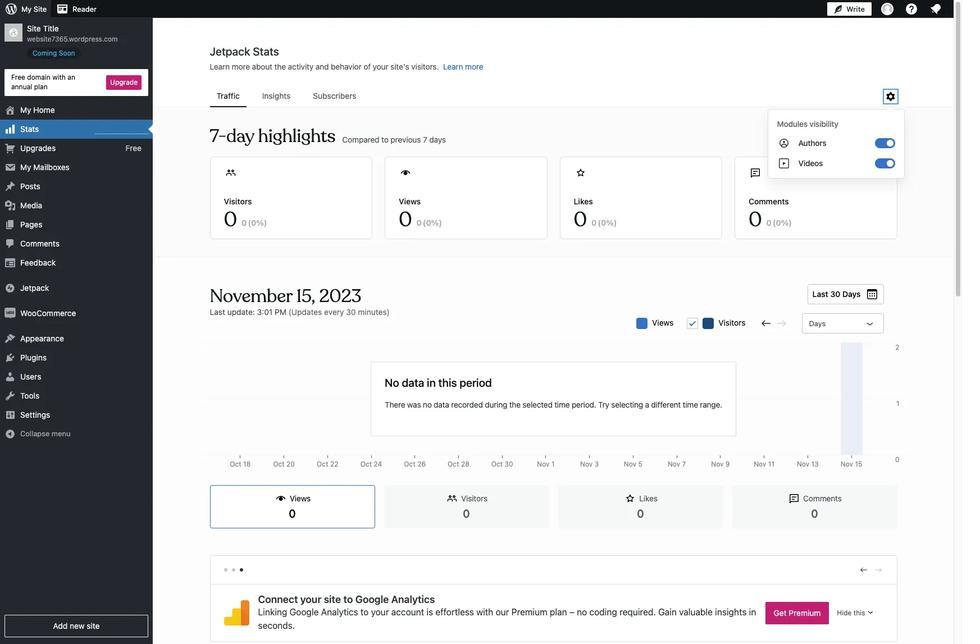 Task type: vqa. For each thing, say whether or not it's contained in the screenshot.
my for My Mailboxes
yes



Task type: locate. For each thing, give the bounding box(es) containing it.
1 vertical spatial site
[[27, 24, 41, 33]]

5 nov from the left
[[712, 460, 724, 469]]

help image
[[905, 2, 919, 16]]

%) inside comments 0 0 ( 0 %)
[[781, 218, 792, 228]]

2 %) from the left
[[431, 218, 442, 228]]

3 ( from the left
[[598, 218, 601, 228]]

nov left 9
[[712, 460, 724, 469]]

%) for comments 0 0 ( 0 %)
[[781, 218, 792, 228]]

nov left 5
[[624, 460, 637, 469]]

visitors for visitors
[[719, 318, 746, 328]]

( inside comments 0 0 ( 0 %)
[[773, 218, 776, 228]]

1 nov from the left
[[537, 460, 550, 469]]

1 horizontal spatial no
[[577, 608, 587, 618]]

15,
[[297, 285, 315, 308]]

1 vertical spatial 1
[[552, 460, 555, 469]]

jetpack
[[20, 283, 49, 293]]

menu containing traffic
[[210, 86, 884, 107]]

5 oct from the left
[[404, 460, 416, 469]]

comments inside comments 0 0 ( 0 %)
[[749, 197, 789, 206]]

0 vertical spatial likes
[[574, 197, 593, 206]]

nov left 15
[[841, 460, 854, 469]]

highest hourly views 0 image
[[95, 127, 148, 134]]

30 inside button
[[831, 289, 841, 299]]

1 horizontal spatial 1
[[897, 400, 900, 408]]

manage your notifications image
[[929, 2, 943, 16]]

( inside visitors 0 0 ( 0 %)
[[248, 218, 251, 228]]

6 oct from the left
[[448, 460, 459, 469]]

0 vertical spatial views
[[399, 197, 421, 206]]

1 vertical spatial with
[[477, 608, 494, 618]]

write
[[847, 4, 865, 13]]

hide this
[[838, 609, 866, 617]]

site up title
[[34, 4, 47, 13]]

no
[[385, 376, 399, 389]]

5
[[639, 460, 643, 469]]

0 vertical spatial last
[[813, 289, 829, 299]]

plugins link
[[0, 348, 153, 367]]

0 vertical spatial free
[[11, 73, 25, 81]]

1 vertical spatial img image
[[4, 308, 16, 319]]

%) for likes 0 0 ( 0 %)
[[606, 218, 617, 228]]

free up the 'annual plan'
[[11, 73, 25, 81]]

time left the period.
[[555, 400, 570, 409]]

views inside "views 0"
[[290, 494, 311, 504]]

6 nov from the left
[[754, 460, 767, 469]]

my site
[[21, 4, 47, 13]]

effortless
[[436, 608, 474, 618]]

1 vertical spatial the
[[510, 400, 521, 409]]

comments 0 0 ( 0 %)
[[749, 197, 792, 233]]

previous image
[[859, 565, 869, 575]]

traffic
[[217, 91, 240, 101]]

1 vertical spatial site
[[87, 622, 100, 631]]

1 vertical spatial my
[[20, 105, 31, 114]]

1 horizontal spatial this
[[854, 609, 866, 617]]

1 horizontal spatial site
[[324, 594, 341, 606]]

days inside dropdown button
[[809, 319, 826, 328]]

your up google
[[301, 594, 322, 606]]

get premium button
[[766, 602, 830, 625]]

no right was
[[423, 400, 432, 409]]

my up the posts
[[20, 162, 31, 172]]

28
[[461, 460, 470, 469]]

nov left 13
[[797, 460, 810, 469]]

1 horizontal spatial last
[[813, 289, 829, 299]]

likes inside likes 0
[[640, 494, 658, 504]]

views 0 0 ( 0 %)
[[399, 197, 442, 233]]

comments
[[749, 197, 789, 206], [20, 239, 60, 248], [804, 494, 842, 504]]

no right –
[[577, 608, 587, 618]]

0 vertical spatial img image
[[4, 282, 16, 294]]

oct 22
[[317, 460, 339, 469]]

days down last 30 days
[[809, 319, 826, 328]]

0 vertical spatial visitors
[[224, 197, 252, 206]]

2 vertical spatial my
[[20, 162, 31, 172]]

with inside free domain with an annual plan
[[52, 73, 66, 81]]

nov left 3 on the right of page
[[581, 460, 593, 469]]

0 horizontal spatial no
[[423, 400, 432, 409]]

my inside my site 'link'
[[21, 4, 32, 13]]

0 horizontal spatial site
[[87, 622, 100, 631]]

to right the analytics at the bottom left of page
[[361, 608, 369, 618]]

0 inside "views 0"
[[289, 507, 296, 520]]

0 horizontal spatial free
[[11, 73, 25, 81]]

7 left nov 9
[[683, 460, 686, 469]]

site left title
[[27, 24, 41, 33]]

during
[[485, 400, 508, 409]]

0 inside 100,000 2 1 0
[[896, 456, 900, 464]]

was
[[407, 400, 421, 409]]

1 ( from the left
[[248, 218, 251, 228]]

2 vertical spatial your
[[371, 608, 389, 618]]

1 horizontal spatial free
[[126, 143, 142, 153]]

1 horizontal spatial to
[[361, 608, 369, 618]]

stats
[[20, 124, 39, 134]]

2 100,000 from the top
[[874, 460, 900, 469]]

0 vertical spatial your
[[373, 62, 389, 71]]

0 vertical spatial 30
[[831, 289, 841, 299]]

2 vertical spatial visitors
[[461, 494, 488, 504]]

0 inside visitors 0
[[463, 507, 470, 520]]

likes for likes 0 0 ( 0 %)
[[574, 197, 593, 206]]

1 inside 100,000 2 1 0
[[897, 400, 900, 408]]

this inside button
[[854, 609, 866, 617]]

the right the about
[[275, 62, 286, 71]]

( for visitors 0 0 ( 0 %)
[[248, 218, 251, 228]]

2 vertical spatial to
[[361, 608, 369, 618]]

0 horizontal spatial in
[[427, 376, 436, 389]]

0 vertical spatial in
[[427, 376, 436, 389]]

1 oct from the left
[[230, 460, 241, 469]]

posts
[[20, 181, 40, 191]]

coming
[[33, 49, 57, 57]]

1 vertical spatial comments
[[20, 239, 60, 248]]

4 oct from the left
[[361, 460, 372, 469]]

oct for oct 30
[[492, 460, 503, 469]]

try
[[599, 400, 610, 409]]

0 horizontal spatial data
[[402, 376, 424, 389]]

likes inside likes 0 0 ( 0 %)
[[574, 197, 593, 206]]

with left our on the bottom right of the page
[[477, 608, 494, 618]]

( inside likes 0 0 ( 0 %)
[[598, 218, 601, 228]]

( for views 0 0 ( 0 %)
[[423, 218, 426, 228]]

2 ( from the left
[[423, 218, 426, 228]]

free inside free domain with an annual plan
[[11, 73, 25, 81]]

0 horizontal spatial last
[[210, 307, 225, 317]]

my left home
[[20, 105, 31, 114]]

site inside 'link'
[[34, 4, 47, 13]]

7 left days
[[423, 135, 427, 144]]

premium right get
[[789, 608, 821, 618]]

with inside connect your site to google analytics linking google analytics to your account is effortless with our premium plan – no coding required. gain valuable insights in seconds.
[[477, 608, 494, 618]]

nov left '11'
[[754, 460, 767, 469]]

0 vertical spatial to
[[382, 135, 389, 144]]

nov 1
[[537, 460, 555, 469]]

this
[[439, 376, 457, 389], [854, 609, 866, 617]]

comments link
[[0, 234, 153, 253]]

subscribers
[[313, 91, 357, 101]]

pager controls element
[[210, 556, 897, 585]]

( for comments 0 0 ( 0 %)
[[773, 218, 776, 228]]

0 horizontal spatial views
[[290, 494, 311, 504]]

0 horizontal spatial days
[[809, 319, 826, 328]]

site
[[34, 4, 47, 13], [27, 24, 41, 33]]

highlights
[[258, 125, 336, 148]]

1 vertical spatial 30
[[346, 307, 356, 317]]

time
[[555, 400, 570, 409], [683, 400, 698, 409]]

collapse
[[20, 429, 50, 438]]

visitors for visitors 0
[[461, 494, 488, 504]]

likes
[[574, 197, 593, 206], [640, 494, 658, 504]]

2 horizontal spatial 30
[[831, 289, 841, 299]]

0 vertical spatial the
[[275, 62, 286, 71]]

day
[[226, 125, 254, 148]]

comments for comments
[[20, 239, 60, 248]]

free
[[11, 73, 25, 81], [126, 143, 142, 153]]

in right no
[[427, 376, 436, 389]]

0 horizontal spatial the
[[275, 62, 286, 71]]

2 nov from the left
[[581, 460, 593, 469]]

your down google analytics
[[371, 608, 389, 618]]

coding
[[590, 608, 618, 618]]

upgrade
[[110, 78, 138, 86]]

about
[[252, 62, 273, 71]]

4 ( from the left
[[773, 218, 776, 228]]

0 vertical spatial comments
[[749, 197, 789, 206]]

1 horizontal spatial visitors
[[461, 494, 488, 504]]

0 horizontal spatial likes
[[574, 197, 593, 206]]

0 horizontal spatial comments
[[20, 239, 60, 248]]

1 horizontal spatial time
[[683, 400, 698, 409]]

oct left 20 on the left of page
[[273, 460, 285, 469]]

nov right 5
[[668, 460, 681, 469]]

oct left the 26
[[404, 460, 416, 469]]

with left the an
[[52, 73, 66, 81]]

upgrades
[[20, 143, 56, 153]]

0 horizontal spatial time
[[555, 400, 570, 409]]

nov right oct 30 in the bottom right of the page
[[537, 460, 550, 469]]

0 vertical spatial 100,000
[[874, 343, 900, 352]]

4 nov from the left
[[668, 460, 681, 469]]

oct left 24
[[361, 460, 372, 469]]

30 right every
[[346, 307, 356, 317]]

%) inside likes 0 0 ( 0 %)
[[606, 218, 617, 228]]

1 vertical spatial last
[[210, 307, 225, 317]]

likes 0
[[637, 494, 658, 520]]

free for free domain with an annual plan
[[11, 73, 25, 81]]

days
[[843, 289, 861, 299], [809, 319, 826, 328]]

hide this button
[[830, 603, 884, 624]]

0 horizontal spatial 7
[[423, 135, 427, 144]]

1 vertical spatial days
[[809, 319, 826, 328]]

premium right our on the bottom right of the page
[[512, 608, 548, 618]]

2 vertical spatial views
[[290, 494, 311, 504]]

there
[[385, 400, 405, 409]]

videos
[[799, 158, 823, 168]]

analytics
[[321, 608, 358, 618]]

site inside "site title website7365.wordpress.com coming soon"
[[27, 24, 41, 33]]

oct left 18
[[230, 460, 241, 469]]

oct left 22 on the bottom of the page
[[317, 460, 328, 469]]

more
[[232, 62, 250, 71]]

time left range.
[[683, 400, 698, 409]]

1 vertical spatial views
[[652, 318, 674, 328]]

0 horizontal spatial visitors
[[224, 197, 252, 206]]

2 img image from the top
[[4, 308, 16, 319]]

days up days dropdown button
[[843, 289, 861, 299]]

last up days dropdown button
[[813, 289, 829, 299]]

None checkbox
[[687, 318, 699, 329]]

tooltip containing modules visibility
[[762, 103, 905, 179]]

oct left 28
[[448, 460, 459, 469]]

your right the of
[[373, 62, 389, 71]]

visitors for visitors 0 0 ( 0 %)
[[224, 197, 252, 206]]

stats link
[[0, 119, 153, 139]]

2 horizontal spatial to
[[382, 135, 389, 144]]

this left the period
[[439, 376, 457, 389]]

3:01
[[257, 307, 273, 317]]

1 vertical spatial this
[[854, 609, 866, 617]]

100,000 down days dropdown button
[[874, 343, 900, 352]]

my left reader 'link'
[[21, 4, 32, 13]]

30 left nov 1
[[505, 460, 513, 469]]

an
[[68, 73, 75, 81]]

1 horizontal spatial in
[[749, 608, 757, 618]]

your for connect
[[371, 608, 389, 618]]

30
[[831, 289, 841, 299], [346, 307, 356, 317], [505, 460, 513, 469]]

1 vertical spatial your
[[301, 594, 322, 606]]

premium inside connect your site to google analytics linking google analytics to your account is effortless with our premium plan – no coding required. gain valuable insights in seconds.
[[512, 608, 548, 618]]

1 vertical spatial free
[[126, 143, 142, 153]]

8 nov from the left
[[841, 460, 854, 469]]

users
[[20, 372, 41, 381]]

appearance
[[20, 334, 64, 343]]

2 oct from the left
[[273, 460, 285, 469]]

2 time from the left
[[683, 400, 698, 409]]

( inside views 0 0 ( 0 %)
[[423, 218, 426, 228]]

your inside jetpack stats learn more about the activity and behavior of your site's visitors. learn more
[[373, 62, 389, 71]]

collapse menu
[[20, 429, 71, 438]]

days inside button
[[843, 289, 861, 299]]

0 vertical spatial 1
[[897, 400, 900, 408]]

oct 20
[[273, 460, 295, 469]]

2 horizontal spatial views
[[652, 318, 674, 328]]

0 vertical spatial site
[[34, 4, 47, 13]]

1 horizontal spatial 30
[[505, 460, 513, 469]]

7 nov from the left
[[797, 460, 810, 469]]

7-day highlights
[[210, 125, 336, 148]]

1 100,000 from the top
[[874, 343, 900, 352]]

site up the analytics at the bottom left of page
[[324, 594, 341, 606]]

my inside my mailboxes link
[[20, 162, 31, 172]]

oct for oct 24
[[361, 460, 372, 469]]

0 horizontal spatial premium
[[512, 608, 548, 618]]

oct right 28
[[492, 460, 503, 469]]

my home
[[20, 105, 55, 114]]

last left update:
[[210, 307, 225, 317]]

3 nov from the left
[[624, 460, 637, 469]]

my
[[21, 4, 32, 13], [20, 105, 31, 114], [20, 162, 31, 172]]

1 horizontal spatial with
[[477, 608, 494, 618]]

1 vertical spatial 100,000
[[874, 460, 900, 469]]

days
[[429, 135, 446, 144]]

data right no
[[402, 376, 424, 389]]

this right hide
[[854, 609, 866, 617]]

img image
[[4, 282, 16, 294], [4, 308, 16, 319]]

selected
[[523, 400, 553, 409]]

2 horizontal spatial visitors
[[719, 318, 746, 328]]

in right 'insights'
[[749, 608, 757, 618]]

0 vertical spatial with
[[52, 73, 66, 81]]

0 vertical spatial my
[[21, 4, 32, 13]]

3 %) from the left
[[606, 218, 617, 228]]

plugins
[[20, 353, 47, 362]]

in
[[427, 376, 436, 389], [749, 608, 757, 618]]

30 up days dropdown button
[[831, 289, 841, 299]]

the
[[275, 62, 286, 71], [510, 400, 521, 409]]

visitors inside visitors 0 0 ( 0 %)
[[224, 197, 252, 206]]

img image inside woocommerce link
[[4, 308, 16, 319]]

0 horizontal spatial 30
[[346, 307, 356, 317]]

0 horizontal spatial with
[[52, 73, 66, 81]]

0 horizontal spatial 1
[[552, 460, 555, 469]]

data down no data in this period
[[434, 400, 449, 409]]

connect
[[258, 594, 298, 606]]

2 horizontal spatial comments
[[804, 494, 842, 504]]

woocommerce link
[[0, 304, 153, 323]]

1 horizontal spatial views
[[399, 197, 421, 206]]

0 vertical spatial site
[[324, 594, 341, 606]]

learn more
[[443, 62, 484, 71]]

img image left jetpack in the left of the page
[[4, 282, 16, 294]]

my inside my home link
[[20, 105, 31, 114]]

menu
[[210, 86, 884, 107]]

3 oct from the left
[[317, 460, 328, 469]]

1 vertical spatial visitors
[[719, 318, 746, 328]]

1 %) from the left
[[256, 218, 267, 228]]

to up the analytics at the bottom left of page
[[344, 594, 353, 606]]

site's
[[391, 62, 409, 71]]

authors
[[799, 138, 827, 148]]

1 vertical spatial likes
[[640, 494, 658, 504]]

views for views 0 0 ( 0 %)
[[399, 197, 421, 206]]

nov for nov 13
[[797, 460, 810, 469]]

%) inside visitors 0 0 ( 0 %)
[[256, 218, 267, 228]]

of
[[364, 62, 371, 71]]

1 horizontal spatial data
[[434, 400, 449, 409]]

site right new
[[87, 622, 100, 631]]

1 img image from the top
[[4, 282, 16, 294]]

views inside views 0 0 ( 0 %)
[[399, 197, 421, 206]]

no data in this period
[[385, 376, 492, 389]]

img image left woocommerce
[[4, 308, 16, 319]]

4 %) from the left
[[781, 218, 792, 228]]

no
[[423, 400, 432, 409], [577, 608, 587, 618]]

0 horizontal spatial this
[[439, 376, 457, 389]]

free down highest hourly views 0 image
[[126, 143, 142, 153]]

2 vertical spatial 30
[[505, 460, 513, 469]]

%) inside views 0 0 ( 0 %)
[[431, 218, 442, 228]]

premium
[[512, 608, 548, 618], [789, 608, 821, 618]]

7-
[[210, 125, 226, 148]]

website7365.wordpress.com
[[27, 35, 118, 43]]

tooltip
[[762, 103, 905, 179]]

media
[[20, 200, 42, 210]]

img image inside jetpack link
[[4, 282, 16, 294]]

1 horizontal spatial days
[[843, 289, 861, 299]]

0 vertical spatial days
[[843, 289, 861, 299]]

9
[[726, 460, 730, 469]]

1 horizontal spatial 7
[[683, 460, 686, 469]]

annual plan
[[11, 82, 48, 91]]

2 vertical spatial comments
[[804, 494, 842, 504]]

100,000 right 15
[[874, 460, 900, 469]]

is
[[427, 608, 433, 618]]

to left previous
[[382, 135, 389, 144]]

img image for woocommerce
[[4, 308, 16, 319]]

1 vertical spatial no
[[577, 608, 587, 618]]

site inside connect your site to google analytics linking google analytics to your account is effortless with our premium plan – no coding required. gain valuable insights in seconds.
[[324, 594, 341, 606]]

7 oct from the left
[[492, 460, 503, 469]]

mailboxes
[[33, 162, 70, 172]]

1 horizontal spatial comments
[[749, 197, 789, 206]]

0 horizontal spatial to
[[344, 594, 353, 606]]

the right during
[[510, 400, 521, 409]]

period
[[460, 376, 492, 389]]

1 horizontal spatial likes
[[640, 494, 658, 504]]

site for new
[[87, 622, 100, 631]]

1 horizontal spatial premium
[[789, 608, 821, 618]]

2
[[896, 343, 900, 352]]

1 vertical spatial in
[[749, 608, 757, 618]]



Task type: describe. For each thing, give the bounding box(es) containing it.
( for likes 0 0 ( 0 %)
[[598, 218, 601, 228]]

google analytics
[[356, 594, 435, 606]]

menu inside jetpack stats main content
[[210, 86, 884, 107]]

nov 7
[[668, 460, 686, 469]]

title
[[43, 24, 59, 33]]

behavior
[[331, 62, 362, 71]]

period.
[[572, 400, 597, 409]]

gain
[[659, 608, 677, 618]]

november
[[210, 285, 292, 308]]

views 0
[[289, 494, 311, 520]]

1 vertical spatial data
[[434, 400, 449, 409]]

nov for nov 11
[[754, 460, 767, 469]]

30 inside november 15, 2023 last update: 3:01 pm (updates every 30 minutes)
[[346, 307, 356, 317]]

hide
[[838, 609, 852, 617]]

30 for oct
[[505, 460, 513, 469]]

0 vertical spatial 7
[[423, 135, 427, 144]]

domain
[[27, 73, 50, 81]]

modules visibility
[[777, 119, 839, 129]]

compared
[[342, 135, 380, 144]]

there was no data recorded during the selected time period. try selecting a different time range.
[[385, 400, 723, 409]]

nov for nov 15
[[841, 460, 854, 469]]

11
[[769, 460, 775, 469]]

oct 18
[[230, 460, 251, 469]]

appearance link
[[0, 329, 153, 348]]

selecting
[[612, 400, 643, 409]]

my mailboxes
[[20, 162, 70, 172]]

30 for last
[[831, 289, 841, 299]]

nov for nov 5
[[624, 460, 637, 469]]

nov for nov 3
[[581, 460, 593, 469]]

20
[[287, 460, 295, 469]]

days button
[[802, 314, 884, 334]]

insights
[[715, 608, 747, 618]]

feedback
[[20, 258, 56, 267]]

last inside november 15, 2023 last update: 3:01 pm (updates every 30 minutes)
[[210, 307, 225, 317]]

1 vertical spatial 7
[[683, 460, 686, 469]]

2023
[[319, 285, 362, 308]]

your for jetpack stats
[[373, 62, 389, 71]]

reader link
[[51, 0, 101, 18]]

100,000 for 100,000 2 1 0
[[874, 343, 900, 352]]

our
[[496, 608, 509, 618]]

0 vertical spatial no
[[423, 400, 432, 409]]

add
[[53, 622, 68, 631]]

%) for visitors 0 0 ( 0 %)
[[256, 218, 267, 228]]

compared to previous 7 days
[[342, 135, 446, 144]]

add new site
[[53, 622, 100, 631]]

0 vertical spatial data
[[402, 376, 424, 389]]

my profile image
[[882, 3, 894, 15]]

–
[[570, 608, 575, 618]]

get
[[774, 608, 787, 618]]

minutes)
[[358, 307, 390, 317]]

0 inside comments 0
[[812, 507, 819, 520]]

previous
[[391, 135, 421, 144]]

likes 0 0 ( 0 %)
[[574, 197, 617, 233]]

3
[[595, 460, 599, 469]]

site title website7365.wordpress.com coming soon
[[27, 24, 118, 57]]

nov for nov 1
[[537, 460, 550, 469]]

nov 15
[[841, 460, 863, 469]]

comments for comments 0 0 ( 0 %)
[[749, 197, 789, 206]]

no inside connect your site to google analytics linking google analytics to your account is effortless with our premium plan – no coding required. gain valuable insights in seconds.
[[577, 608, 587, 618]]

visitors 0
[[461, 494, 488, 520]]

likes for likes 0
[[640, 494, 658, 504]]

24
[[374, 460, 382, 469]]

nov for nov 9
[[712, 460, 724, 469]]

next image
[[874, 565, 884, 575]]

views for views 0
[[290, 494, 311, 504]]

a
[[645, 400, 650, 409]]

jetpack stats learn more about the activity and behavior of your site's visitors. learn more
[[210, 45, 484, 71]]

jetpack link
[[0, 278, 153, 298]]

100,000 for 100,000
[[874, 460, 900, 469]]

oct 26
[[404, 460, 426, 469]]

nov 9
[[712, 460, 730, 469]]

settings
[[20, 410, 50, 420]]

insights link
[[256, 86, 297, 106]]

none checkbox inside jetpack stats main content
[[687, 318, 699, 329]]

november 15, 2023 last update: 3:01 pm (updates every 30 minutes)
[[210, 285, 390, 317]]

18
[[243, 460, 251, 469]]

oct for oct 20
[[273, 460, 285, 469]]

google
[[290, 608, 319, 618]]

26
[[418, 460, 426, 469]]

connect your site to google analytics linking google analytics to your account is effortless with our premium plan – no coding required. gain valuable insights in seconds.
[[258, 594, 757, 631]]

last inside button
[[813, 289, 829, 299]]

and
[[316, 62, 329, 71]]

visitors 0 0 ( 0 %)
[[224, 197, 267, 233]]

my for my site
[[21, 4, 32, 13]]

0 vertical spatial this
[[439, 376, 457, 389]]

account
[[392, 608, 424, 618]]

%) for views 0 0 ( 0 %)
[[431, 218, 442, 228]]

15
[[856, 460, 863, 469]]

feedback link
[[0, 253, 153, 272]]

new
[[70, 622, 85, 631]]

img image for jetpack
[[4, 282, 16, 294]]

the inside jetpack stats learn more about the activity and behavior of your site's visitors. learn more
[[275, 62, 286, 71]]

learn
[[210, 62, 230, 71]]

recorded
[[451, 400, 483, 409]]

oct for oct 22
[[317, 460, 328, 469]]

in inside connect your site to google analytics linking google analytics to your account is effortless with our premium plan – no coding required. gain valuable insights in seconds.
[[749, 608, 757, 618]]

free for free
[[126, 143, 142, 153]]

every
[[324, 307, 344, 317]]

oct 24
[[361, 460, 382, 469]]

learn more link
[[443, 62, 484, 71]]

subscribers link
[[306, 86, 363, 106]]

soon
[[59, 49, 75, 57]]

comments for comments 0
[[804, 494, 842, 504]]

views for views
[[652, 318, 674, 328]]

22
[[330, 460, 339, 469]]

oct for oct 26
[[404, 460, 416, 469]]

site for your
[[324, 594, 341, 606]]

comments 0
[[804, 494, 842, 520]]

home
[[33, 105, 55, 114]]

jetpack stats main content
[[0, 44, 954, 645]]

1 time from the left
[[555, 400, 570, 409]]

update:
[[227, 307, 255, 317]]

valuable
[[679, 608, 713, 618]]

reader
[[73, 4, 97, 13]]

last 30 days
[[813, 289, 861, 299]]

oct for oct 18
[[230, 460, 241, 469]]

last 30 days button
[[808, 284, 884, 305]]

premium inside button
[[789, 608, 821, 618]]

range.
[[700, 400, 723, 409]]

1 vertical spatial to
[[344, 594, 353, 606]]

nov for nov 7
[[668, 460, 681, 469]]

modules
[[777, 119, 808, 129]]

13
[[812, 460, 819, 469]]

my for my mailboxes
[[20, 162, 31, 172]]

oct for oct 28
[[448, 460, 459, 469]]

my for my home
[[20, 105, 31, 114]]

0 inside likes 0
[[637, 507, 644, 520]]

1 horizontal spatial the
[[510, 400, 521, 409]]



